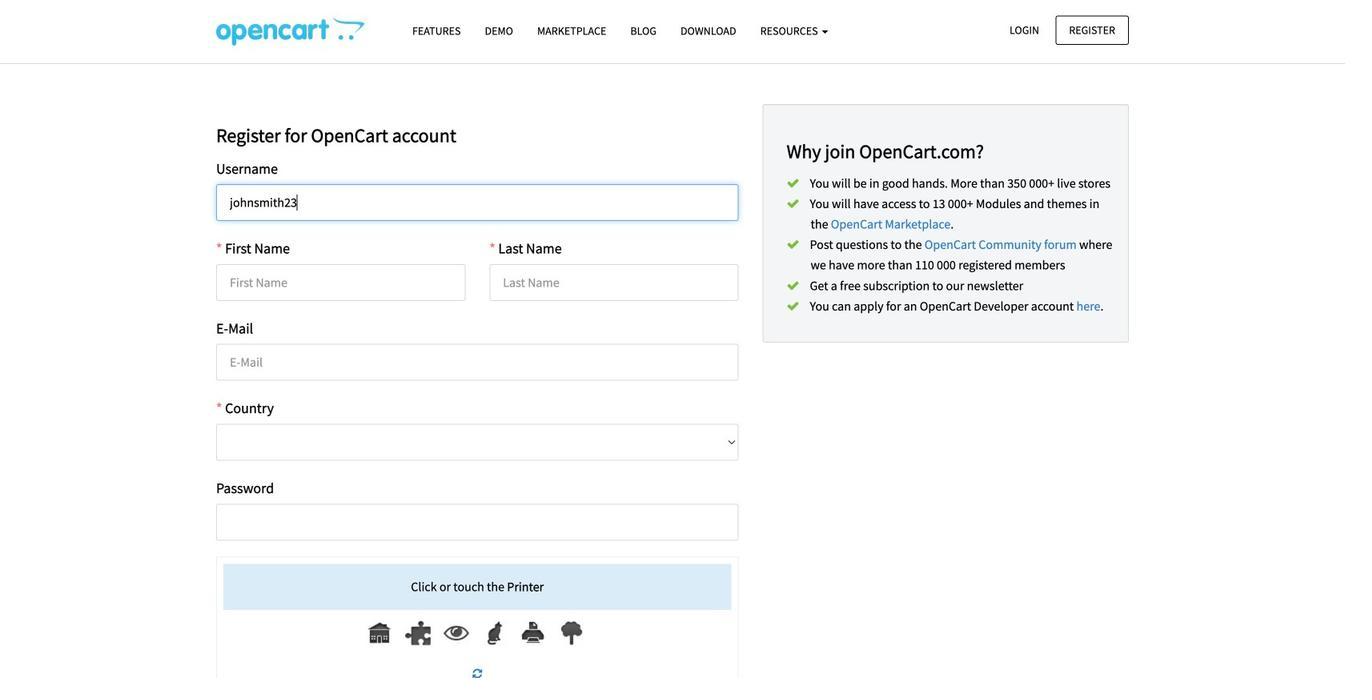 Task type: vqa. For each thing, say whether or not it's contained in the screenshot.
the bottommost plus square o icon
no



Task type: locate. For each thing, give the bounding box(es) containing it.
Last Name text field
[[490, 264, 739, 301]]

None password field
[[216, 504, 739, 541]]

opencart - account register image
[[216, 17, 364, 46]]

Username text field
[[216, 184, 739, 221]]



Task type: describe. For each thing, give the bounding box(es) containing it.
refresh image
[[473, 668, 482, 678]]

First Name text field
[[216, 264, 466, 301]]

E-Mail text field
[[216, 344, 739, 381]]



